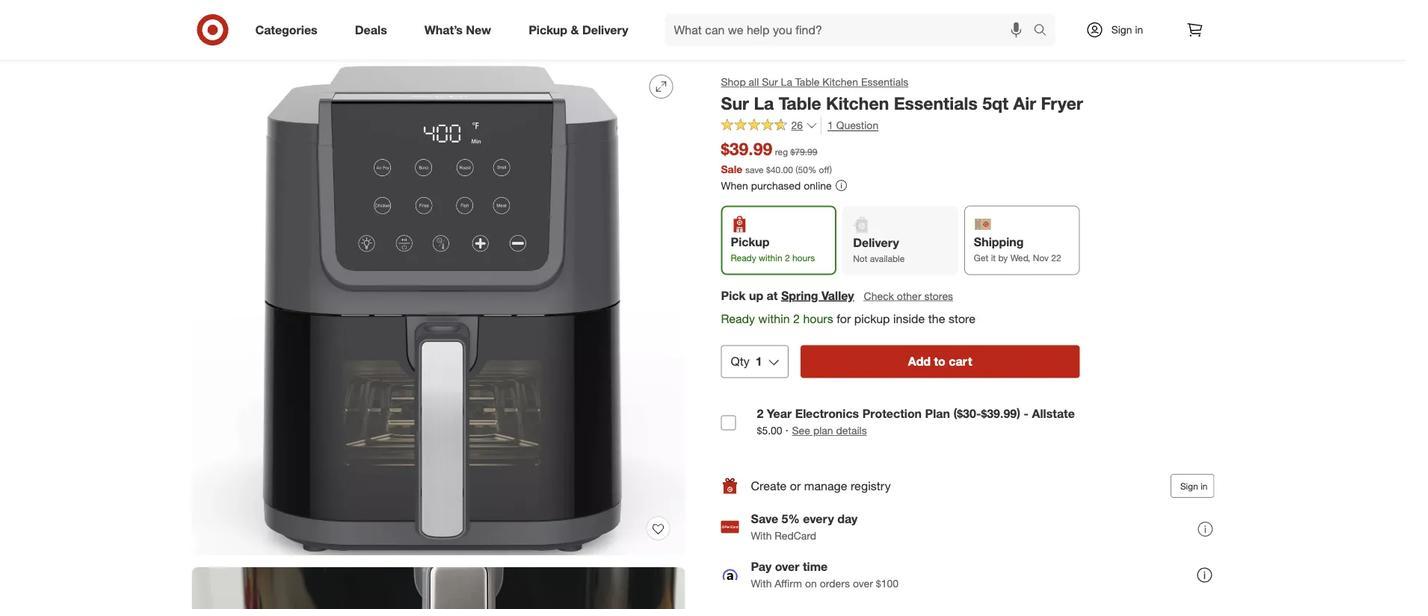 Task type: locate. For each thing, give the bounding box(es) containing it.
1 vertical spatial ready
[[721, 312, 755, 326]]

3 / from the left
[[449, 34, 453, 47]]

%
[[808, 164, 816, 175]]

/ right fryers link
[[449, 34, 453, 47]]

orders
[[820, 578, 850, 591]]

pickup right new
[[529, 22, 567, 37]]

1 horizontal spatial in
[[1201, 481, 1208, 492]]

0 vertical spatial sur
[[762, 75, 778, 89]]

la right all
[[781, 75, 792, 89]]

within down "at"
[[758, 312, 790, 326]]

categories link
[[243, 13, 336, 46]]

sign in
[[1111, 23, 1143, 36], [1180, 481, 1208, 492]]

appliances
[[356, 34, 407, 47]]

0 horizontal spatial delivery
[[582, 22, 628, 37]]

1 vertical spatial sur
[[721, 93, 749, 114]]

ready up pick
[[731, 252, 756, 263]]

1 horizontal spatial /
[[311, 34, 314, 47]]

ready inside pickup ready within 2 hours
[[731, 252, 756, 263]]

pickup & delivery
[[529, 22, 628, 37]]

hours up spring
[[792, 252, 815, 263]]

advertisement region
[[180, 0, 1226, 18]]

0 vertical spatial pickup
[[529, 22, 567, 37]]

2 / from the left
[[311, 34, 314, 47]]

2
[[785, 252, 790, 263], [793, 312, 800, 326], [757, 406, 763, 421]]

la down all
[[754, 93, 774, 114]]

2 inside pickup ready within 2 hours
[[785, 252, 790, 263]]

when purchased online
[[721, 179, 832, 192]]

0 horizontal spatial /
[[223, 34, 227, 47]]

0 horizontal spatial over
[[775, 560, 799, 575]]

hours down spring valley button
[[803, 312, 833, 326]]

0 horizontal spatial sign
[[1111, 23, 1132, 36]]

pickup
[[529, 22, 567, 37], [731, 235, 769, 250]]

1 vertical spatial with
[[751, 578, 772, 591]]

1 horizontal spatial air
[[1013, 93, 1036, 114]]

1 horizontal spatial 1
[[828, 119, 833, 132]]

with down 'pay'
[[751, 578, 772, 591]]

it
[[991, 252, 996, 263]]

/
[[223, 34, 227, 47], [311, 34, 314, 47], [449, 34, 453, 47]]

delivery not available
[[853, 236, 905, 264]]

1 horizontal spatial delivery
[[853, 236, 899, 250]]

new
[[466, 22, 491, 37]]

$39.99)
[[981, 406, 1020, 421]]

inside
[[893, 312, 925, 326]]

1 horizontal spatial sur
[[762, 75, 778, 89]]

for
[[837, 312, 851, 326]]

5%
[[782, 513, 800, 527]]

0 horizontal spatial 2
[[757, 406, 763, 421]]

see plan details button
[[792, 424, 867, 439]]

/ right dining
[[311, 34, 314, 47]]

1 horizontal spatial pickup
[[731, 235, 769, 250]]

1 vertical spatial sign in
[[1180, 481, 1208, 492]]

over
[[775, 560, 799, 575], [853, 578, 873, 591]]

&
[[571, 22, 579, 37], [268, 34, 275, 47]]

0 horizontal spatial pickup
[[529, 22, 567, 37]]

None checkbox
[[721, 416, 736, 431]]

1 vertical spatial sign
[[1180, 481, 1198, 492]]

0 vertical spatial ready
[[731, 252, 756, 263]]

($30-
[[953, 406, 981, 421]]

reg
[[775, 147, 788, 158]]

0 vertical spatial la
[[781, 75, 792, 89]]

with
[[751, 530, 772, 543], [751, 578, 772, 591]]

fryers / air fryers
[[417, 34, 500, 47]]

0 vertical spatial sign
[[1111, 23, 1132, 36]]

registry
[[851, 479, 891, 494]]

essentials left 5qt
[[894, 93, 978, 114]]

0 horizontal spatial fryers
[[417, 34, 446, 47]]

0 horizontal spatial la
[[754, 93, 774, 114]]

pickup inside pickup ready within 2 hours
[[731, 235, 769, 250]]

)
[[830, 164, 832, 175]]

pickup up up
[[731, 235, 769, 250]]

essentials up question
[[861, 75, 908, 89]]

essentials
[[861, 75, 908, 89], [894, 93, 978, 114]]

every
[[803, 513, 834, 527]]

search button
[[1027, 13, 1063, 49]]

1 horizontal spatial over
[[853, 578, 873, 591]]

1 horizontal spatial 2
[[785, 252, 790, 263]]

fryers
[[417, 34, 446, 47], [471, 34, 500, 47]]

or
[[790, 479, 801, 494]]

ready
[[731, 252, 756, 263], [721, 312, 755, 326]]

$5.00
[[757, 425, 782, 438]]

over up affirm
[[775, 560, 799, 575]]

0 horizontal spatial 1
[[756, 355, 762, 369]]

manage
[[804, 479, 847, 494]]

1 horizontal spatial sign
[[1180, 481, 1198, 492]]

available
[[870, 253, 905, 264]]

over left $100
[[853, 578, 873, 591]]

pay
[[751, 560, 772, 575]]

kitchen
[[230, 34, 265, 47], [317, 34, 353, 47], [823, 75, 858, 89], [826, 93, 889, 114]]

0 vertical spatial in
[[1135, 23, 1143, 36]]

sign
[[1111, 23, 1132, 36], [1180, 481, 1198, 492]]

2 left year
[[757, 406, 763, 421]]

1 vertical spatial over
[[853, 578, 873, 591]]

sign in button
[[1171, 475, 1214, 499]]

hours
[[792, 252, 815, 263], [803, 312, 833, 326]]

/ for fryers
[[449, 34, 453, 47]]

check
[[864, 290, 894, 303]]

2 down spring
[[793, 312, 800, 326]]

0 vertical spatial hours
[[792, 252, 815, 263]]

ready down pick
[[721, 312, 755, 326]]

2 inside 2 year electronics protection plan ($30-$39.99) - allstate $5.00 · see plan details
[[757, 406, 763, 421]]

2 horizontal spatial /
[[449, 34, 453, 47]]

redcard
[[775, 530, 816, 543]]

$
[[766, 164, 771, 175]]

0 horizontal spatial air
[[456, 34, 468, 47]]

pick
[[721, 288, 746, 303]]

pay over time with affirm on orders over $100
[[751, 560, 899, 591]]

with down save
[[751, 530, 772, 543]]

1 / from the left
[[223, 34, 227, 47]]

$100
[[876, 578, 899, 591]]

sur down shop
[[721, 93, 749, 114]]

1 vertical spatial in
[[1201, 481, 1208, 492]]

all
[[749, 75, 759, 89]]

when
[[721, 179, 748, 192]]

1 with from the top
[[751, 530, 772, 543]]

air fryers link
[[456, 34, 500, 47]]

add to cart button
[[800, 346, 1080, 378]]

delivery inside delivery not available
[[853, 236, 899, 250]]

1 left question
[[828, 119, 833, 132]]

0 vertical spatial within
[[759, 252, 782, 263]]

kitchen appliances link
[[317, 34, 407, 47]]

1 vertical spatial pickup
[[731, 235, 769, 250]]

check other stores button
[[863, 288, 954, 305]]

0 vertical spatial 1
[[828, 119, 833, 132]]

(
[[796, 164, 798, 175]]

1 vertical spatial air
[[1013, 93, 1036, 114]]

get
[[974, 252, 988, 263]]

add
[[908, 355, 931, 369]]

/ for target
[[223, 34, 227, 47]]

2 vertical spatial 2
[[757, 406, 763, 421]]

0 horizontal spatial in
[[1135, 23, 1143, 36]]

sign inside button
[[1180, 481, 1198, 492]]

1 vertical spatial 1
[[756, 355, 762, 369]]

in inside sign in link
[[1135, 23, 1143, 36]]

1 horizontal spatial fryers
[[471, 34, 500, 47]]

within up "at"
[[759, 252, 782, 263]]

pickup ready within 2 hours
[[731, 235, 815, 263]]

pickup
[[854, 312, 890, 326]]

1 vertical spatial hours
[[803, 312, 833, 326]]

1 horizontal spatial &
[[571, 22, 579, 37]]

0 horizontal spatial &
[[268, 34, 275, 47]]

1 vertical spatial 2
[[793, 312, 800, 326]]

0 vertical spatial air
[[456, 34, 468, 47]]

question
[[836, 119, 878, 132]]

1 horizontal spatial sign in
[[1180, 481, 1208, 492]]

What can we help you find? suggestions appear below search field
[[665, 13, 1037, 46]]

air inside shop all sur la table kitchen essentials sur la table kitchen essentials 5qt air fryer
[[1013, 93, 1036, 114]]

sign in inside button
[[1180, 481, 1208, 492]]

plan
[[813, 425, 833, 438]]

pick up at spring valley
[[721, 288, 854, 303]]

-
[[1024, 406, 1029, 421]]

valley
[[822, 288, 854, 303]]

0 vertical spatial 2
[[785, 252, 790, 263]]

1 question
[[828, 119, 878, 132]]

0 vertical spatial with
[[751, 530, 772, 543]]

1 vertical spatial delivery
[[853, 236, 899, 250]]

1 right qty
[[756, 355, 762, 369]]

$79.99
[[790, 147, 817, 158]]

check other stores
[[864, 290, 953, 303]]

2 with from the top
[[751, 578, 772, 591]]

0 horizontal spatial sign in
[[1111, 23, 1143, 36]]

2 up pick up at spring valley
[[785, 252, 790, 263]]

hours inside pickup ready within 2 hours
[[792, 252, 815, 263]]

within
[[759, 252, 782, 263], [758, 312, 790, 326]]

save
[[751, 513, 778, 527]]

/ right target
[[223, 34, 227, 47]]

with inside pay over time with affirm on orders over $100
[[751, 578, 772, 591]]

at
[[767, 288, 778, 303]]

sur right all
[[762, 75, 778, 89]]



Task type: vqa. For each thing, say whether or not it's contained in the screenshot.
With inside Save 5% every day With RedCard
yes



Task type: describe. For each thing, give the bounding box(es) containing it.
fryer
[[1041, 93, 1083, 114]]

plan
[[925, 406, 950, 421]]

ready within 2 hours for pickup inside the store
[[721, 312, 976, 326]]

electronics
[[795, 406, 859, 421]]

26 link
[[721, 117, 818, 135]]

create
[[751, 479, 787, 494]]

to
[[934, 355, 946, 369]]

what's new link
[[412, 13, 510, 46]]

kitchen up 1 question link at right
[[823, 75, 858, 89]]

0 vertical spatial essentials
[[861, 75, 908, 89]]

sur la table kitchen essentials 5qt air fryer, 1 of 8 image
[[192, 63, 685, 556]]

within inside pickup ready within 2 hours
[[759, 252, 782, 263]]

target link
[[192, 34, 220, 47]]

$39.99 reg $79.99 sale save $ 40.00 ( 50 % off )
[[721, 139, 832, 176]]

up
[[749, 288, 763, 303]]

0 vertical spatial table
[[795, 75, 820, 89]]

details
[[836, 425, 867, 438]]

what's new
[[424, 22, 491, 37]]

kitchen right target
[[230, 34, 265, 47]]

cart
[[949, 355, 972, 369]]

image gallery element
[[192, 63, 685, 610]]

create or manage registry
[[751, 479, 891, 494]]

on
[[805, 578, 817, 591]]

40.00
[[771, 164, 793, 175]]

spring valley button
[[781, 287, 854, 304]]

kitchen up question
[[826, 93, 889, 114]]

wed,
[[1010, 252, 1030, 263]]

shipping
[[974, 235, 1024, 250]]

categories
[[255, 22, 317, 37]]

2 horizontal spatial 2
[[793, 312, 800, 326]]

store
[[949, 312, 976, 326]]

not
[[853, 253, 867, 264]]

deals
[[355, 22, 387, 37]]

kitchen & dining link
[[230, 34, 308, 47]]

5qt
[[982, 93, 1008, 114]]

add to cart
[[908, 355, 972, 369]]

deals link
[[342, 13, 406, 46]]

save 5% every day with redcard
[[751, 513, 858, 543]]

what's
[[424, 22, 463, 37]]

1 vertical spatial table
[[779, 93, 821, 114]]

1 vertical spatial within
[[758, 312, 790, 326]]

purchased
[[751, 179, 801, 192]]

time
[[803, 560, 828, 575]]

save
[[745, 164, 764, 175]]

shop
[[721, 75, 746, 89]]

other
[[897, 290, 921, 303]]

2 fryers from the left
[[471, 34, 500, 47]]

1 fryers from the left
[[417, 34, 446, 47]]

target
[[192, 34, 220, 47]]

$39.99
[[721, 139, 772, 160]]

fryers link
[[417, 34, 446, 47]]

sign in link
[[1073, 13, 1166, 46]]

day
[[837, 513, 858, 527]]

·
[[785, 424, 789, 438]]

1 question link
[[821, 117, 878, 134]]

allstate
[[1032, 406, 1075, 421]]

by
[[998, 252, 1008, 263]]

0 vertical spatial over
[[775, 560, 799, 575]]

qty
[[731, 355, 750, 369]]

spring
[[781, 288, 818, 303]]

50
[[798, 164, 808, 175]]

year
[[767, 406, 792, 421]]

2 year electronics protection plan ($30-$39.99) - allstate $5.00 · see plan details
[[757, 406, 1075, 438]]

pickup for ready
[[731, 235, 769, 250]]

see
[[792, 425, 810, 438]]

1 vertical spatial essentials
[[894, 93, 978, 114]]

26
[[791, 119, 803, 132]]

in inside sign in button
[[1201, 481, 1208, 492]]

search
[[1027, 24, 1063, 39]]

kitchen left deals
[[317, 34, 353, 47]]

with inside save 5% every day with redcard
[[751, 530, 772, 543]]

pickup & delivery link
[[516, 13, 647, 46]]

affirm
[[775, 578, 802, 591]]

1 horizontal spatial la
[[781, 75, 792, 89]]

the
[[928, 312, 945, 326]]

0 horizontal spatial sur
[[721, 93, 749, 114]]

0 vertical spatial sign in
[[1111, 23, 1143, 36]]

dining
[[278, 34, 308, 47]]

off
[[819, 164, 830, 175]]

protection
[[862, 406, 922, 421]]

pickup for &
[[529, 22, 567, 37]]

1 vertical spatial la
[[754, 93, 774, 114]]

sale
[[721, 163, 742, 176]]

stores
[[924, 290, 953, 303]]

0 vertical spatial delivery
[[582, 22, 628, 37]]



